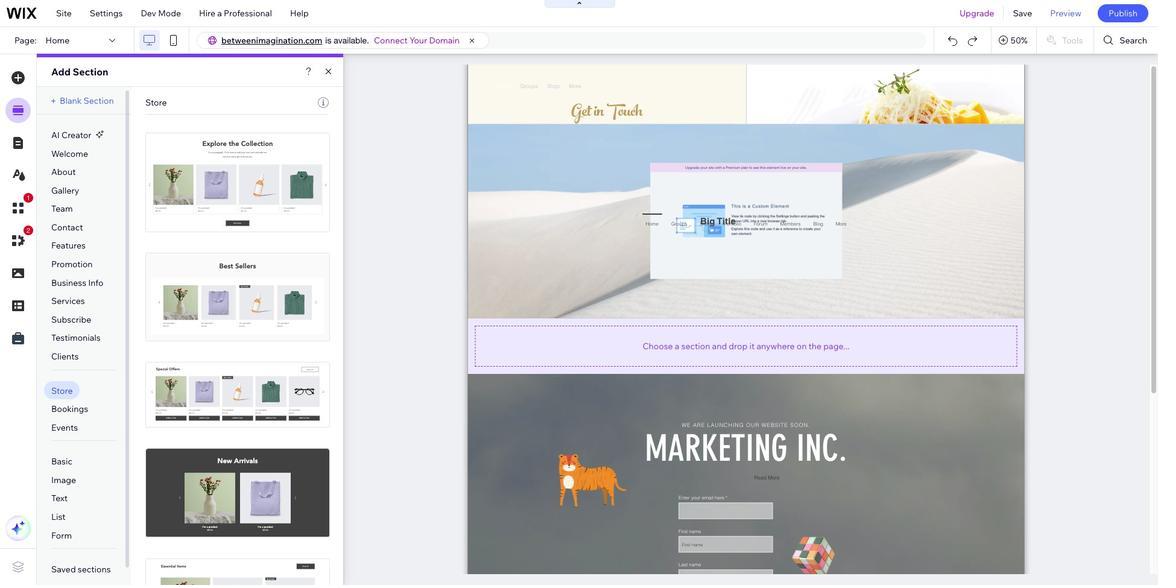 Task type: vqa. For each thing, say whether or not it's contained in the screenshot.
SAYS:
no



Task type: describe. For each thing, give the bounding box(es) containing it.
choose a section and drop it anywhere on the page...
[[643, 341, 850, 351]]

and
[[712, 341, 727, 351]]

0 vertical spatial store
[[145, 97, 167, 108]]

product gallery - descriptive
[[189, 235, 286, 244]]

2
[[27, 227, 30, 234]]

available.
[[334, 36, 369, 45]]

on
[[797, 341, 807, 351]]

welcome
[[51, 148, 88, 159]]

save button
[[1004, 0, 1041, 27]]

descriptive
[[248, 235, 286, 244]]

settings
[[90, 8, 123, 19]]

site
[[56, 8, 72, 19]]

basic
[[51, 456, 72, 467]]

section
[[681, 341, 710, 351]]

blank section
[[60, 95, 114, 106]]

hire a professional
[[199, 8, 272, 19]]

your
[[410, 35, 427, 46]]

page...
[[824, 341, 850, 351]]

50% button
[[992, 27, 1036, 54]]

professional
[[224, 8, 272, 19]]

hire
[[199, 8, 215, 19]]

info
[[88, 277, 103, 288]]

anywhere
[[757, 341, 795, 351]]

1 button
[[5, 193, 33, 221]]

promotion
[[51, 259, 93, 270]]

domain
[[429, 35, 460, 46]]

team
[[51, 203, 73, 214]]

list
[[51, 512, 66, 522]]

ai creator
[[51, 130, 91, 141]]

section for add section
[[73, 66, 108, 78]]

publish
[[1109, 8, 1138, 19]]

clients
[[51, 351, 79, 362]]

-
[[244, 235, 246, 244]]

betweenimagination.com
[[221, 35, 322, 46]]

connect
[[374, 35, 408, 46]]

ai
[[51, 130, 60, 141]]

is
[[325, 36, 331, 45]]

image
[[51, 475, 76, 486]]

1 horizontal spatial gallery
[[218, 235, 242, 244]]

search
[[1120, 35, 1147, 46]]

dev
[[141, 8, 156, 19]]

text
[[51, 493, 68, 504]]

home
[[46, 35, 70, 46]]

tools button
[[1037, 27, 1094, 54]]

2 button
[[5, 226, 33, 253]]

a for section
[[675, 341, 679, 351]]

is available. connect your domain
[[325, 35, 460, 46]]

section for blank section
[[84, 95, 114, 106]]



Task type: locate. For each thing, give the bounding box(es) containing it.
testimonials
[[51, 333, 101, 343]]

store
[[145, 97, 167, 108], [51, 385, 73, 396]]

saved
[[51, 564, 76, 575]]

50%
[[1011, 35, 1028, 46]]

publish button
[[1098, 4, 1149, 22]]

save
[[1013, 8, 1032, 19]]

business info
[[51, 277, 103, 288]]

creator
[[62, 130, 91, 141]]

about
[[51, 167, 76, 177]]

preview button
[[1041, 0, 1091, 27]]

gallery left -
[[218, 235, 242, 244]]

form
[[51, 530, 72, 541]]

it
[[750, 341, 755, 351]]

0 horizontal spatial store
[[51, 385, 73, 396]]

drop
[[729, 341, 748, 351]]

services
[[51, 296, 85, 307]]

0 horizontal spatial a
[[217, 8, 222, 19]]

section right blank
[[84, 95, 114, 106]]

section up blank section
[[73, 66, 108, 78]]

bookings
[[51, 404, 88, 414]]

mode
[[158, 8, 181, 19]]

add
[[51, 66, 71, 78]]

1 vertical spatial a
[[675, 341, 679, 351]]

a for professional
[[217, 8, 222, 19]]

upgrade
[[960, 8, 994, 19]]

gallery down "about"
[[51, 185, 79, 196]]

contact
[[51, 222, 83, 233]]

section
[[73, 66, 108, 78], [84, 95, 114, 106]]

dev mode
[[141, 8, 181, 19]]

1
[[27, 194, 30, 201]]

search button
[[1094, 27, 1158, 54]]

0 horizontal spatial gallery
[[51, 185, 79, 196]]

sections
[[78, 564, 111, 575]]

1 vertical spatial store
[[51, 385, 73, 396]]

1 horizontal spatial store
[[145, 97, 167, 108]]

events
[[51, 422, 78, 433]]

features
[[51, 240, 86, 251]]

business
[[51, 277, 86, 288]]

a
[[217, 8, 222, 19], [675, 341, 679, 351]]

subscribe
[[51, 314, 91, 325]]

1 vertical spatial gallery
[[218, 235, 242, 244]]

choose
[[643, 341, 673, 351]]

0 vertical spatial section
[[73, 66, 108, 78]]

preview
[[1050, 8, 1082, 19]]

1 vertical spatial section
[[84, 95, 114, 106]]

a left section
[[675, 341, 679, 351]]

a right hire
[[217, 8, 222, 19]]

0 vertical spatial a
[[217, 8, 222, 19]]

tools
[[1062, 35, 1083, 46]]

saved sections
[[51, 564, 111, 575]]

the
[[809, 341, 822, 351]]

blank
[[60, 95, 82, 106]]

1 horizontal spatial a
[[675, 341, 679, 351]]

product
[[189, 235, 216, 244]]

add section
[[51, 66, 108, 78]]

gallery
[[51, 185, 79, 196], [218, 235, 242, 244]]

help
[[290, 8, 309, 19]]

0 vertical spatial gallery
[[51, 185, 79, 196]]



